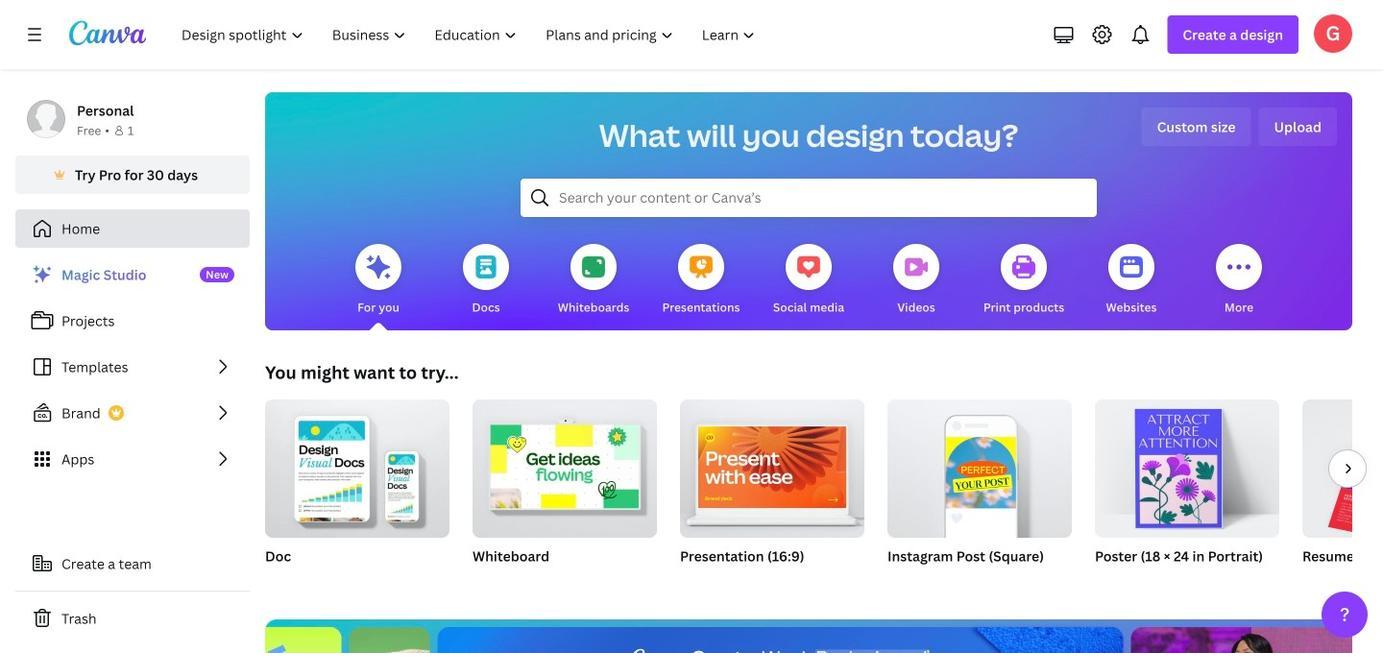 Task type: vqa. For each thing, say whether or not it's contained in the screenshot.
GROUP
yes



Task type: locate. For each thing, give the bounding box(es) containing it.
group
[[265, 392, 450, 590], [265, 392, 450, 538], [473, 392, 657, 590], [473, 392, 657, 538], [680, 392, 865, 590], [680, 392, 865, 538], [888, 400, 1072, 590], [888, 400, 1072, 538], [1095, 400, 1280, 590], [1303, 400, 1383, 590]]

Search search field
[[559, 180, 1059, 216]]

None search field
[[521, 179, 1097, 217]]

genericname382024 image
[[1314, 14, 1353, 53], [1314, 14, 1353, 53]]

list
[[15, 256, 250, 478]]



Task type: describe. For each thing, give the bounding box(es) containing it.
top level navigation element
[[169, 15, 772, 54]]



